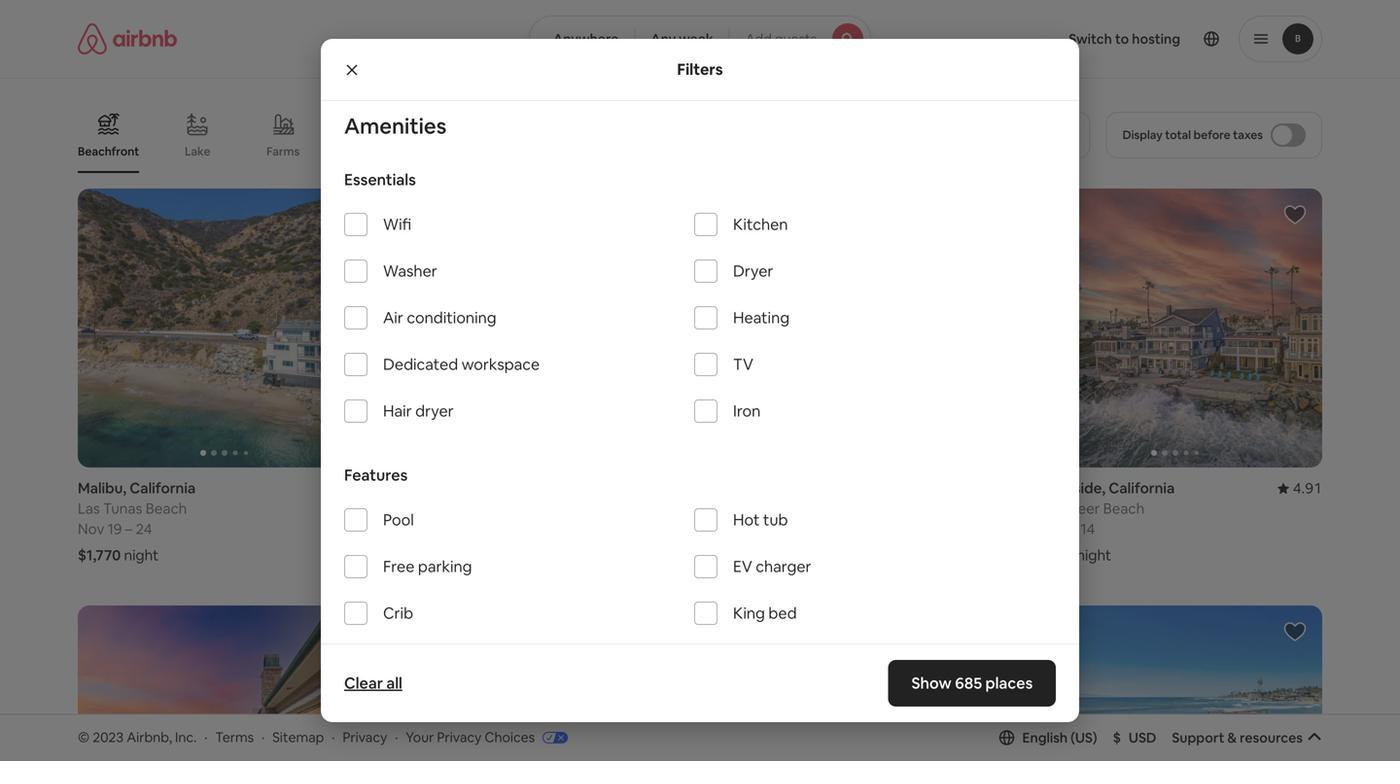 Task type: locate. For each thing, give the bounding box(es) containing it.
3 beach from the left
[[1103, 499, 1145, 518]]

california up tunas at the left bottom of page
[[130, 479, 196, 498]]

support
[[1172, 729, 1225, 747]]

show 685 places link
[[888, 660, 1056, 707]]

beach inside oceanside, california buccaneer beach nov 9 – 14 night
[[1103, 499, 1145, 518]]

nov left 26
[[712, 520, 738, 539]]

night inside malibu, california las tunas beach nov 19 – 24 $1,770 night
[[124, 546, 159, 565]]

king
[[733, 603, 765, 623]]

24
[[712, 499, 728, 518], [136, 520, 152, 539]]

nov down las
[[78, 520, 104, 539]]

– left 17
[[442, 520, 449, 539]]

1 horizontal spatial 24
[[712, 499, 728, 518]]

show
[[655, 643, 690, 661], [911, 673, 951, 693]]

2 night from the left
[[429, 546, 464, 565]]

ev
[[733, 557, 752, 577]]

king bed
[[733, 603, 797, 623]]

las
[[78, 499, 100, 518]]

1 nov from the left
[[78, 520, 104, 539]]

–
[[125, 520, 133, 539], [442, 520, 449, 539], [761, 520, 769, 539], [1070, 520, 1078, 539]]

farms
[[267, 144, 300, 159]]

2 nov from the left
[[395, 520, 421, 539]]

1 – from the left
[[125, 520, 133, 539]]

1 horizontal spatial show
[[911, 673, 951, 693]]

add to wishlist: malibu, california image
[[333, 620, 356, 644]]

(us)
[[1071, 729, 1097, 747]]

show for show 685 places
[[911, 673, 951, 693]]

support & resources button
[[1172, 729, 1322, 747]]

beach right state
[[520, 499, 562, 518]]

your privacy choices link
[[406, 729, 568, 748]]

clear all
[[344, 673, 402, 693]]

3 nov from the left
[[712, 520, 738, 539]]

– right the "9" at the bottom right of page
[[1070, 520, 1078, 539]]

1 horizontal spatial beach
[[520, 499, 562, 518]]

nov down silver
[[395, 520, 421, 539]]

2 beach from the left
[[520, 499, 562, 518]]

night
[[124, 546, 159, 565], [429, 546, 464, 565], [750, 546, 784, 565], [1077, 546, 1112, 565]]

2 horizontal spatial california
[[1109, 479, 1175, 498]]

2 horizontal spatial beach
[[1103, 499, 1145, 518]]

1 california from the left
[[130, 479, 196, 498]]

total
[[1165, 127, 1191, 142]]

685
[[955, 673, 982, 693]]

0 horizontal spatial 24
[[136, 520, 152, 539]]

profile element
[[895, 0, 1323, 78]]

california inside malibu, california las tunas beach nov 19 – 24 $1,770 night
[[130, 479, 196, 498]]

terms
[[215, 729, 254, 746]]

1 vertical spatial 24
[[136, 520, 152, 539]]

· left the your
[[395, 729, 398, 746]]

4 – from the left
[[1070, 520, 1078, 539]]

2 · from the left
[[262, 729, 265, 746]]

terms · sitemap · privacy ·
[[215, 729, 398, 746]]

show inside the filters "dialog"
[[911, 673, 951, 693]]

california inside oxnard, california silver strand state beach nov 12 – 17 $751 night
[[453, 479, 519, 498]]

24 inside '24 miles away nov 26 – dec 1 $446 night'
[[712, 499, 728, 518]]

1 horizontal spatial privacy
[[437, 729, 482, 746]]

night right $1,770
[[124, 546, 159, 565]]

· right inc.
[[204, 729, 208, 746]]

night inside '24 miles away nov 26 – dec 1 $446 night'
[[750, 546, 784, 565]]

taxes
[[1233, 127, 1263, 142]]

24 left miles in the right of the page
[[712, 499, 728, 518]]

night down 26
[[750, 546, 784, 565]]

guests
[[775, 30, 817, 48]]

1 beach from the left
[[146, 499, 187, 518]]

group
[[78, 97, 989, 173], [78, 189, 371, 468], [395, 189, 688, 468], [712, 189, 1006, 468], [1029, 189, 1323, 468], [78, 606, 371, 761], [395, 606, 688, 761], [712, 606, 1006, 761], [1029, 606, 1323, 761]]

0 vertical spatial show
[[655, 643, 690, 661]]

1 horizontal spatial california
[[453, 479, 519, 498]]

your
[[406, 729, 434, 746]]

show map
[[655, 643, 722, 661]]

map
[[693, 643, 722, 661]]

privacy right the your
[[437, 729, 482, 746]]

any week button
[[634, 16, 730, 62]]

usd
[[1129, 729, 1157, 747]]

3 · from the left
[[332, 729, 335, 746]]

3 night from the left
[[750, 546, 784, 565]]

· left privacy link
[[332, 729, 335, 746]]

privacy down clear
[[343, 729, 387, 746]]

show inside button
[[655, 643, 690, 661]]

malibu, california las tunas beach nov 19 – 24 $1,770 night
[[78, 479, 196, 565]]

– right 26
[[761, 520, 769, 539]]

0 horizontal spatial beach
[[146, 499, 187, 518]]

english (us)
[[1023, 729, 1097, 747]]

california up state
[[453, 479, 519, 498]]

· right terms 'link'
[[262, 729, 265, 746]]

week
[[679, 30, 713, 48]]

oxnard, california silver strand state beach nov 12 – 17 $751 night
[[395, 479, 562, 565]]

None search field
[[529, 16, 871, 62]]

2 california from the left
[[453, 479, 519, 498]]

terms link
[[215, 729, 254, 746]]

3 – from the left
[[761, 520, 769, 539]]

wifi
[[383, 214, 411, 234]]

24 right "19" at the left of page
[[136, 520, 152, 539]]

workspace
[[462, 355, 540, 374]]

california for strand
[[453, 479, 519, 498]]

california inside oceanside, california buccaneer beach nov 9 – 14 night
[[1109, 479, 1175, 498]]

5.0
[[351, 479, 371, 498]]

show left 685
[[911, 673, 951, 693]]

california
[[130, 479, 196, 498], [453, 479, 519, 498], [1109, 479, 1175, 498]]

night down 14
[[1077, 546, 1112, 565]]

2 – from the left
[[442, 520, 449, 539]]

your privacy choices
[[406, 729, 535, 746]]

support & resources
[[1172, 729, 1303, 747]]

·
[[204, 729, 208, 746], [262, 729, 265, 746], [332, 729, 335, 746], [395, 729, 398, 746]]

1 vertical spatial show
[[911, 673, 951, 693]]

beach
[[146, 499, 187, 518], [520, 499, 562, 518], [1103, 499, 1145, 518]]

4 nov from the left
[[1029, 520, 1055, 539]]

– right "19" at the left of page
[[125, 520, 133, 539]]

beach inside oxnard, california silver strand state beach nov 12 – 17 $751 night
[[520, 499, 562, 518]]

any week
[[651, 30, 713, 48]]

show for show map
[[655, 643, 690, 661]]

add to wishlist: ventura, california image
[[1284, 620, 1307, 644]]

0 vertical spatial 24
[[712, 499, 728, 518]]

add guests
[[746, 30, 817, 48]]

features
[[344, 465, 408, 485]]

sitemap
[[272, 729, 324, 746]]

1 night from the left
[[124, 546, 159, 565]]

tv
[[733, 355, 754, 374]]

dryer
[[733, 261, 773, 281]]

$446
[[712, 546, 746, 565]]

beach right tunas at the left bottom of page
[[146, 499, 187, 518]]

beach right buccaneer on the right of the page
[[1103, 499, 1145, 518]]

0 horizontal spatial show
[[655, 643, 690, 661]]

19
[[108, 520, 122, 539]]

hot tub
[[733, 510, 788, 530]]

show left map
[[655, 643, 690, 661]]

1 privacy from the left
[[343, 729, 387, 746]]

oceanside, california buccaneer beach nov 9 – 14 night
[[1029, 479, 1175, 565]]

all
[[386, 673, 402, 693]]

before
[[1194, 127, 1231, 142]]

add to wishlist: oceanside, california image
[[1284, 203, 1307, 227]]

26
[[742, 520, 758, 539]]

3 california from the left
[[1109, 479, 1175, 498]]

charger
[[756, 557, 812, 577]]

free
[[383, 557, 415, 577]]

0 horizontal spatial california
[[130, 479, 196, 498]]

night down 17
[[429, 546, 464, 565]]

$751
[[395, 546, 426, 565]]

9
[[1059, 520, 1067, 539]]

14
[[1081, 520, 1095, 539]]

4.91 out of 5 average rating image
[[1278, 479, 1323, 498]]

privacy
[[343, 729, 387, 746], [437, 729, 482, 746]]

california right oceanside,
[[1109, 479, 1175, 498]]

strand
[[434, 499, 478, 518]]

4 night from the left
[[1077, 546, 1112, 565]]

0 horizontal spatial privacy
[[343, 729, 387, 746]]

nov left the "9" at the bottom right of page
[[1029, 520, 1055, 539]]

show 685 places
[[911, 673, 1033, 693]]



Task type: vqa. For each thing, say whether or not it's contained in the screenshot.
"night"
yes



Task type: describe. For each thing, give the bounding box(es) containing it.
malibu,
[[78, 479, 126, 498]]

$
[[1113, 729, 1121, 747]]

add
[[746, 30, 772, 48]]

places
[[985, 673, 1033, 693]]

dec
[[772, 520, 799, 539]]

©
[[78, 729, 90, 746]]

california for tunas
[[130, 479, 196, 498]]

1
[[802, 520, 808, 539]]

kitchen
[[733, 214, 788, 234]]

clear all button
[[335, 664, 412, 703]]

state
[[481, 499, 517, 518]]

choices
[[485, 729, 535, 746]]

pool
[[383, 510, 414, 530]]

1 · from the left
[[204, 729, 208, 746]]

24 miles away nov 26 – dec 1 $446 night
[[712, 499, 808, 565]]

night inside oceanside, california buccaneer beach nov 9 – 14 night
[[1077, 546, 1112, 565]]

dryer
[[415, 401, 454, 421]]

dedicated
[[383, 355, 458, 374]]

parking
[[418, 557, 472, 577]]

english (us) button
[[999, 729, 1097, 747]]

hair dryer
[[383, 401, 454, 421]]

free parking
[[383, 557, 472, 577]]

bed
[[769, 603, 797, 623]]

airbnb,
[[127, 729, 172, 746]]

filters dialog
[[321, 39, 1079, 761]]

– inside oceanside, california buccaneer beach nov 9 – 14 night
[[1070, 520, 1078, 539]]

resources
[[1240, 729, 1303, 747]]

nov inside oceanside, california buccaneer beach nov 9 – 14 night
[[1029, 520, 1055, 539]]

5.0 out of 5 average rating image
[[335, 479, 371, 498]]

inc.
[[175, 729, 197, 746]]

© 2023 airbnb, inc. ·
[[78, 729, 208, 746]]

oceanside,
[[1029, 479, 1106, 498]]

air conditioning
[[383, 308, 497, 328]]

24 inside malibu, california las tunas beach nov 19 – 24 $1,770 night
[[136, 520, 152, 539]]

buccaneer
[[1029, 499, 1100, 518]]

essentials
[[344, 170, 416, 190]]

hair
[[383, 401, 412, 421]]

silver
[[395, 499, 431, 518]]

none search field containing anywhere
[[529, 16, 871, 62]]

california for beach
[[1109, 479, 1175, 498]]

iron
[[733, 401, 761, 421]]

privacy link
[[343, 729, 387, 746]]

nov inside '24 miles away nov 26 – dec 1 $446 night'
[[712, 520, 738, 539]]

anywhere
[[553, 30, 619, 48]]

4 · from the left
[[395, 729, 398, 746]]

conditioning
[[407, 308, 497, 328]]

&
[[1228, 729, 1237, 747]]

oxnard,
[[395, 479, 449, 498]]

group containing beachfront
[[78, 97, 989, 173]]

beachfront
[[78, 144, 139, 159]]

any
[[651, 30, 676, 48]]

2 privacy from the left
[[437, 729, 482, 746]]

add to wishlist: malibu, california image
[[333, 203, 356, 227]]

nov inside oxnard, california silver strand state beach nov 12 – 17 $751 night
[[395, 520, 421, 539]]

beach inside malibu, california las tunas beach nov 19 – 24 $1,770 night
[[146, 499, 187, 518]]

ev charger
[[733, 557, 812, 577]]

miles
[[731, 499, 766, 518]]

add guests button
[[729, 16, 871, 62]]

– inside '24 miles away nov 26 – dec 1 $446 night'
[[761, 520, 769, 539]]

dedicated workspace
[[383, 355, 540, 374]]

air
[[383, 308, 403, 328]]

4.91
[[1293, 479, 1323, 498]]

$1,770
[[78, 546, 121, 565]]

tunas
[[103, 499, 142, 518]]

washer
[[383, 261, 437, 281]]

away
[[769, 499, 804, 518]]

lake
[[185, 144, 210, 159]]

show map button
[[636, 629, 765, 675]]

filters
[[677, 59, 723, 79]]

– inside oxnard, california silver strand state beach nov 12 – 17 $751 night
[[442, 520, 449, 539]]

crib
[[383, 603, 413, 623]]

display total before taxes
[[1123, 127, 1263, 142]]

anywhere button
[[529, 16, 635, 62]]

tub
[[763, 510, 788, 530]]

heating
[[733, 308, 790, 328]]

display
[[1123, 127, 1163, 142]]

12
[[425, 520, 439, 539]]

hot
[[733, 510, 760, 530]]

amenities
[[344, 112, 447, 140]]

$ usd
[[1113, 729, 1157, 747]]

– inside malibu, california las tunas beach nov 19 – 24 $1,770 night
[[125, 520, 133, 539]]

2023
[[93, 729, 124, 746]]

night inside oxnard, california silver strand state beach nov 12 – 17 $751 night
[[429, 546, 464, 565]]

english
[[1023, 729, 1068, 747]]

nov inside malibu, california las tunas beach nov 19 – 24 $1,770 night
[[78, 520, 104, 539]]

17
[[452, 520, 466, 539]]



